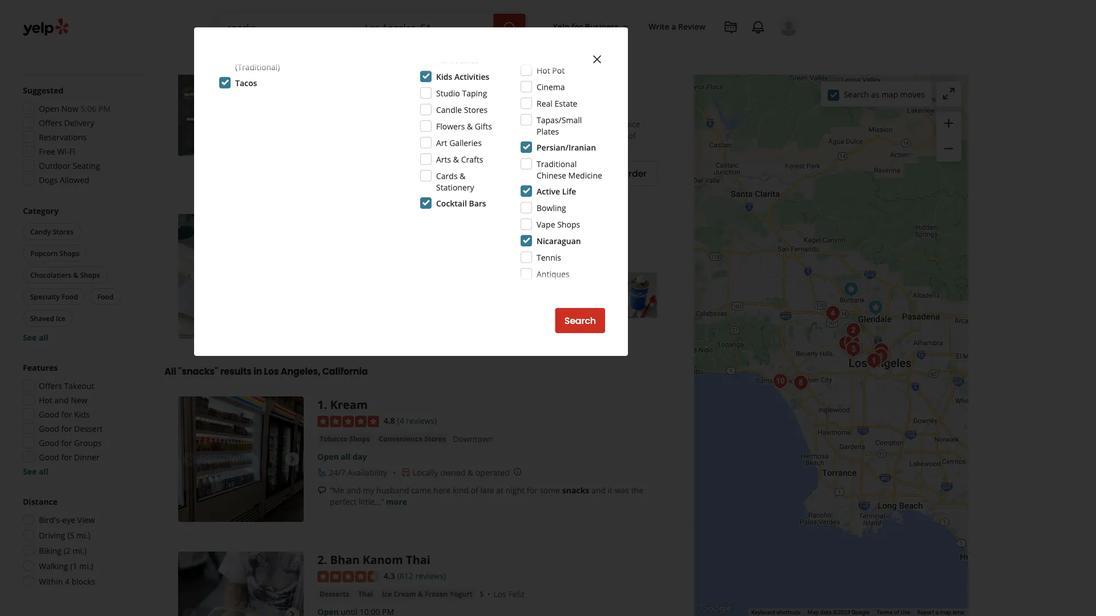 Task type: describe. For each thing, give the bounding box(es) containing it.
good for good for dessert
[[39, 423, 59, 434]]

search image
[[503, 21, 516, 35]]

group containing suggested
[[19, 84, 142, 189]]

see all button for category
[[23, 332, 48, 343]]

moves
[[900, 89, 925, 100]]

google image
[[697, 602, 735, 617]]

popcorn shops button
[[23, 245, 87, 262]]

see all button for features
[[23, 466, 48, 477]]

projects image
[[724, 21, 738, 34]]

and inside and it was the perfect little..."
[[591, 485, 606, 496]]

0 vertical spatial delivery
[[64, 117, 94, 128]]

4.8 link
[[384, 415, 395, 427]]

map region
[[636, 0, 1075, 617]]

for for dinner
[[61, 452, 72, 463]]

a for write
[[671, 21, 676, 32]]

the inside and it was the perfect little..."
[[631, 485, 643, 496]]

error
[[953, 609, 965, 616]]

reviews) for 2 . bhan kanom thai
[[415, 571, 446, 582]]

traditional
[[537, 158, 577, 169]]

see all for category
[[23, 332, 48, 343]]

1 horizontal spatial takeout
[[451, 169, 478, 178]]

$
[[479, 589, 484, 600]]

1 horizontal spatial dairy queen/orange julius treat ctr image
[[840, 278, 863, 301]]

shaved ice
[[30, 314, 65, 323]]

data
[[820, 609, 831, 616]]

places
[[330, 130, 353, 141]]

next image
[[285, 453, 299, 467]]

shops for popcorn shops
[[60, 249, 79, 258]]

wi-
[[57, 146, 69, 157]]

report
[[917, 609, 934, 616]]

and left my at the bottom
[[347, 485, 361, 496]]

price
[[23, 28, 43, 39]]

disappointed
[[516, 119, 565, 130]]

open for open all day
[[317, 451, 339, 462]]

popcorn shops
[[30, 249, 79, 258]]

(traditional)
[[235, 61, 280, 72]]

shared office spaces
[[537, 285, 587, 307]]

i'm
[[447, 119, 459, 130]]

4.3 link
[[384, 570, 395, 582]]

day
[[353, 451, 367, 462]]

0 horizontal spatial of
[[471, 485, 478, 496]]

bhan kanom thai image
[[178, 552, 304, 617]]

4.8
[[384, 416, 395, 427]]

kids inside search dialog
[[436, 71, 452, 82]]

24 chevron down v2 image
[[446, 49, 460, 63]]

pm
[[98, 103, 110, 114]]

view
[[77, 515, 95, 525]]

taping
[[462, 88, 487, 98]]

chinese
[[537, 170, 566, 181]]

within
[[39, 576, 63, 587]]

drinks
[[403, 130, 426, 141]]

dairy queen/orange julius treat ctr
[[317, 214, 523, 230]]

shops for vape shops
[[557, 219, 580, 230]]

(1
[[70, 561, 77, 572]]

good for good for dinner
[[39, 452, 59, 463]]

yelp for business
[[553, 21, 619, 32]]

previous image for bhan kanom thai image
[[183, 608, 196, 617]]

life
[[562, 186, 576, 197]]

dogs allowed
[[39, 174, 89, 185]]

close image
[[590, 53, 604, 66]]

because
[[355, 130, 386, 141]]

ticket sales
[[436, 55, 479, 65]]

dessert
[[74, 423, 103, 434]]

driving (5 mi.)
[[39, 530, 90, 541]]

cinema
[[537, 81, 565, 92]]

sweet
[[502, 130, 523, 141]]

tapas/small plates
[[537, 114, 582, 137]]

slightly
[[488, 119, 514, 130]]

1 vertical spatial more
[[386, 496, 407, 507]]

ice inside button
[[382, 590, 392, 599]]

zoom out image
[[942, 142, 956, 156]]

group containing category
[[21, 205, 142, 343]]

bird's-
[[39, 515, 62, 525]]

sales
[[460, 55, 479, 65]]

open for open now 5:06 pm
[[39, 103, 59, 114]]

chocolatiers & shops button
[[23, 267, 107, 284]]

2 . bhan kanom thai
[[317, 552, 430, 568]]

order
[[621, 168, 647, 180]]

bhan kanom thai link
[[330, 552, 430, 568]]

new
[[71, 395, 87, 406]]

arts
[[436, 154, 451, 165]]

ice inside shaved ice button
[[56, 314, 65, 323]]

shops for tobacco shops
[[349, 434, 370, 444]]

group containing features
[[19, 362, 142, 477]]

"me
[[330, 485, 344, 496]]

2 vertical spatial of
[[894, 609, 899, 616]]

healthy dining
[[401, 101, 455, 112]]

offers for offers delivery
[[39, 117, 62, 128]]

1 slideshow element from the top
[[178, 31, 304, 156]]

queen/orange
[[351, 214, 435, 230]]

mi.) for walking (1 mi.)
[[79, 561, 93, 572]]

allowed
[[60, 174, 89, 185]]

expand map image
[[942, 87, 956, 100]]

review
[[678, 21, 706, 32]]

juice bars & smoothies
[[419, 68, 497, 77]]

for for groups
[[61, 438, 72, 448]]

at
[[496, 485, 503, 496]]

hot for hot pot
[[537, 65, 550, 76]]

reviews) for 1 . kream
[[406, 416, 437, 427]]

groups
[[74, 438, 102, 448]]

kream image
[[863, 350, 885, 372]]

1 . kream
[[317, 397, 368, 413]]

biking
[[39, 545, 62, 556]]

4.8 star rating image
[[317, 416, 379, 428]]

dining
[[432, 101, 455, 112]]

dinner
[[74, 452, 100, 463]]

vape shops
[[537, 219, 580, 230]]

seating
[[73, 160, 100, 171]]

stores for convenience stores
[[424, 434, 446, 444]]

terms of use link
[[876, 609, 910, 616]]

business
[[585, 21, 619, 32]]

dogs inside group
[[39, 174, 58, 185]]

koreatown
[[544, 68, 585, 79]]

bhan kanom thai image
[[842, 319, 865, 342]]

kream image
[[178, 397, 304, 523]]

thai inside 'thai' button
[[358, 590, 373, 599]]

stores for candy stores
[[53, 227, 74, 236]]

studio
[[436, 88, 460, 98]]

kream link
[[330, 397, 368, 413]]

wow choripan image
[[841, 331, 864, 354]]

services
[[413, 51, 444, 61]]

user actions element
[[544, 14, 815, 84]]

search for search as map moves
[[844, 89, 869, 100]]

auto services
[[394, 51, 444, 61]]

angeles,
[[281, 365, 320, 378]]

hot dogs
[[507, 68, 537, 77]]

convenience
[[379, 434, 423, 444]]

& right owned
[[468, 467, 473, 478]]

always
[[461, 119, 486, 130]]

& inside cards & stationery
[[460, 170, 465, 181]]

1 horizontal spatial delivery
[[403, 169, 430, 178]]

desserts
[[320, 590, 349, 599]]

1
[[317, 397, 324, 413]]

terms
[[876, 609, 893, 616]]

2 food from the left
[[97, 292, 114, 301]]

way
[[470, 130, 485, 141]]

(812 reviews)
[[397, 571, 446, 582]]

3 slideshow element from the top
[[178, 397, 304, 523]]

tobacco
[[320, 434, 348, 444]]

cards & stationery
[[436, 170, 474, 193]]

spaces
[[537, 297, 562, 307]]

and inside group
[[54, 395, 69, 406]]

kaminari gyoza bar image
[[869, 345, 892, 368]]

chocolatiers & shops
[[30, 270, 100, 280]]

mario kart snack station image
[[821, 302, 844, 325]]



Task type: vqa. For each thing, say whether or not it's contained in the screenshot.
right repair
no



Task type: locate. For each thing, give the bounding box(es) containing it.
mi.) right (2
[[73, 545, 87, 556]]

search
[[844, 89, 869, 100], [564, 315, 596, 327]]

previous image
[[183, 87, 196, 100], [183, 608, 196, 617]]

1 horizontal spatial kids
[[436, 71, 452, 82]]

biking (2 mi.)
[[39, 545, 87, 556]]

0 vertical spatial all
[[39, 332, 48, 343]]

shops up day
[[349, 434, 370, 444]]

1 . from the top
[[324, 397, 327, 413]]

1 previous image from the top
[[183, 87, 196, 100]]

. for 2
[[324, 552, 327, 568]]

previous image for dairy queen/orange julius treat ctr image to the left
[[183, 270, 196, 284]]

16 chevron down v2 image
[[621, 22, 630, 31]]

1 vertical spatial bars
[[469, 198, 486, 209]]

more link down drinks
[[400, 142, 421, 152]]

0 vertical spatial a
[[671, 21, 676, 32]]

flavor factory candy image
[[864, 297, 887, 319]]

see all up distance
[[23, 466, 48, 477]]

locally
[[413, 467, 438, 478]]

1 vertical spatial dogs
[[39, 174, 58, 185]]

& up stationery
[[460, 170, 465, 181]]

cream
[[394, 590, 416, 599]]

16 checkmark v2 image
[[439, 169, 448, 178]]

vape
[[537, 219, 555, 230]]

0 vertical spatial open
[[39, 103, 59, 114]]

1 vertical spatial see
[[23, 466, 37, 477]]

suggested
[[23, 85, 63, 96]]

for for business
[[572, 21, 583, 32]]

all left day
[[341, 451, 351, 462]]

map left error
[[940, 609, 951, 616]]

0 vertical spatial mi.)
[[76, 530, 90, 541]]

los right in
[[264, 365, 279, 378]]

map for error
[[940, 609, 951, 616]]

persian/iranian
[[537, 142, 596, 153]]

previous image for 88 hotdog & juicy image
[[183, 87, 196, 100]]

delivery
[[64, 117, 94, 128], [403, 169, 430, 178]]

0 vertical spatial of
[[628, 130, 636, 141]]

"me and my husband came here kind of late at night for some snacks
[[330, 485, 589, 496]]

2 vertical spatial all
[[39, 466, 48, 477]]

locally owned & operated
[[413, 467, 510, 478]]

notifications image
[[751, 21, 765, 34]]

hot for hot dogs
[[507, 68, 519, 77]]

option group
[[19, 496, 142, 591]]

the right was
[[631, 485, 643, 496]]

for for kids
[[61, 409, 72, 420]]

more down "husband"
[[386, 496, 407, 507]]

open all day
[[317, 451, 367, 462]]

los
[[264, 365, 279, 378], [493, 589, 506, 600]]

thai up "(812 reviews)" link at left bottom
[[406, 552, 430, 568]]

zoom in image
[[942, 116, 956, 130]]

bars for cocktail
[[469, 198, 486, 209]]

feliz
[[508, 589, 525, 600]]

option group containing distance
[[19, 496, 142, 591]]

1 good from the top
[[39, 409, 59, 420]]

2 see all button from the top
[[23, 466, 48, 477]]

bars down the ticket
[[437, 68, 453, 77]]

delivery down "open now 5:06 pm"
[[64, 117, 94, 128]]

takeout down arts & crafts on the left top of the page
[[451, 169, 478, 178]]

see all down 'shaved'
[[23, 332, 48, 343]]

see all for features
[[23, 466, 48, 477]]

stores down (4 reviews)
[[424, 434, 446, 444]]

0 vertical spatial los
[[264, 365, 279, 378]]

american (traditional)
[[235, 50, 280, 72]]

1 vertical spatial search
[[564, 315, 596, 327]]

map for moves
[[881, 89, 898, 100]]

ice right 'shaved'
[[56, 314, 65, 323]]

4.3 star rating image
[[317, 572, 379, 583]]

dogs inside button
[[521, 68, 537, 77]]

stores inside button
[[424, 434, 446, 444]]

ice down the 4.3
[[382, 590, 392, 599]]

0 horizontal spatial search
[[564, 315, 596, 327]]

0 vertical spatial see all button
[[23, 332, 48, 343]]

shops up nicaraguan
[[557, 219, 580, 230]]

1 vertical spatial a
[[935, 609, 939, 616]]

2 vertical spatial mi.)
[[79, 561, 93, 572]]

88 hotdog & juicy image
[[178, 31, 304, 156]]

dogs up cinema
[[521, 68, 537, 77]]

stationery
[[436, 182, 474, 193]]

1 vertical spatial .
[[324, 552, 327, 568]]

& inside button
[[418, 590, 423, 599]]

kind
[[453, 485, 469, 496]]

juice
[[419, 68, 436, 77]]

0 vertical spatial more link
[[400, 142, 421, 152]]

stores inside button
[[53, 227, 74, 236]]

within 4 blocks
[[39, 576, 95, 587]]

0 vertical spatial kids
[[436, 71, 452, 82]]

see for features
[[23, 466, 37, 477]]

studio taping
[[436, 88, 487, 98]]

good for good for groups
[[39, 438, 59, 448]]

0 vertical spatial thai
[[406, 552, 430, 568]]

0 horizontal spatial food
[[62, 292, 78, 301]]

a right write
[[671, 21, 676, 32]]

2 previous image from the top
[[183, 608, 196, 617]]

1 horizontal spatial food
[[97, 292, 114, 301]]

more link down "husband"
[[386, 496, 407, 507]]

offers up hot and new
[[39, 380, 62, 391]]

as
[[871, 89, 879, 100]]

for up good for dinner
[[61, 438, 72, 448]]

2 offers from the top
[[39, 380, 62, 391]]

0 horizontal spatial bars
[[437, 68, 453, 77]]

0 horizontal spatial a
[[671, 21, 676, 32]]

gifts
[[475, 121, 492, 132]]

1 horizontal spatial bars
[[469, 198, 486, 209]]

flowers & gifts
[[436, 121, 492, 132]]

open
[[39, 103, 59, 114], [317, 451, 339, 462]]

smoothie/juice
[[585, 119, 640, 130]]

a for report
[[935, 609, 939, 616]]

2 vertical spatial stores
[[424, 434, 446, 444]]

with
[[567, 119, 583, 130]]

candy stores
[[30, 227, 74, 236]]

1 vertical spatial the
[[631, 485, 643, 496]]

a inside the write a review link
[[671, 21, 676, 32]]

walking (1 mi.)
[[39, 561, 93, 572]]

husband
[[376, 485, 409, 496]]

0 vertical spatial .
[[324, 397, 327, 413]]

0 horizontal spatial ice
[[56, 314, 65, 323]]

search down office
[[564, 315, 596, 327]]

google
[[852, 609, 870, 616]]

hot for hot and new
[[39, 395, 52, 406]]

previous image
[[183, 270, 196, 284], [183, 453, 196, 467]]

0 vertical spatial the
[[388, 130, 401, 141]]

of left use
[[894, 609, 899, 616]]

3 good from the top
[[39, 438, 59, 448]]

downtown
[[453, 434, 493, 445]]

1 horizontal spatial map
[[940, 609, 951, 616]]

hot inside search dialog
[[537, 65, 550, 76]]

1 horizontal spatial hot
[[507, 68, 519, 77]]

0 horizontal spatial delivery
[[64, 117, 94, 128]]

16 locally owned v2 image
[[401, 468, 410, 478]]

1 previous image from the top
[[183, 270, 196, 284]]

for right night
[[527, 485, 537, 496]]

1 offers from the top
[[39, 117, 62, 128]]

tobacco shops button
[[317, 433, 372, 445]]

thai button
[[356, 589, 375, 600]]

0 vertical spatial takeout
[[451, 169, 478, 178]]

all for category
[[39, 332, 48, 343]]

kids activities
[[436, 71, 489, 82]]

0 vertical spatial dogs
[[521, 68, 537, 77]]

stores up always
[[464, 104, 488, 115]]

0 horizontal spatial dairy queen/orange julius treat ctr image
[[178, 214, 304, 340]]

see down 'shaved'
[[23, 332, 37, 343]]

map data ©2023 google
[[807, 609, 870, 616]]

traditional chinese medicine
[[537, 158, 602, 181]]

dairy queen/orange julius treat ctr image
[[178, 214, 304, 340], [840, 278, 863, 301]]

cards
[[436, 170, 458, 181]]

& down ticket sales
[[454, 68, 460, 77]]

1 see from the top
[[23, 332, 37, 343]]

0 vertical spatial see all
[[23, 332, 48, 343]]

open down suggested
[[39, 103, 59, 114]]

0 horizontal spatial map
[[881, 89, 898, 100]]

and inside "where have u been juicy?!?! i'm always slightly disappointed with smoothie/juice places because the drinks are usually way too sweet and taste like they're made of artificial syrups.…"
[[526, 130, 540, 141]]

tobacco shops link
[[317, 433, 372, 445]]

good down hot and new
[[39, 409, 59, 420]]

stores right the candy
[[53, 227, 74, 236]]

offers up reservations
[[39, 117, 62, 128]]

0 vertical spatial reviews)
[[406, 416, 437, 427]]

food button
[[90, 288, 121, 305]]

0 horizontal spatial the
[[388, 130, 401, 141]]

1 vertical spatial reviews)
[[415, 571, 446, 582]]

1 vertical spatial more link
[[386, 496, 407, 507]]

16 speech v2 image
[[317, 486, 327, 496]]

all for features
[[39, 466, 48, 477]]

antiques
[[537, 269, 569, 279]]

kids down the ticket
[[436, 71, 452, 82]]

the inside "where have u been juicy?!?! i'm always slightly disappointed with smoothie/juice places because the drinks are usually way too sweet and taste like they're made of artificial syrups.…"
[[388, 130, 401, 141]]

for down hot and new
[[61, 409, 72, 420]]

map right as
[[881, 89, 898, 100]]

stores inside search dialog
[[464, 104, 488, 115]]

yelp for business button
[[548, 16, 635, 37]]

"snacks"
[[178, 365, 218, 378]]

0 vertical spatial see
[[23, 332, 37, 343]]

more link
[[400, 142, 421, 152], [386, 496, 407, 507]]

search inside "button"
[[564, 315, 596, 327]]

reviews) up convenience stores
[[406, 416, 437, 427]]

bars inside search dialog
[[469, 198, 486, 209]]

0 vertical spatial stores
[[464, 104, 488, 115]]

good down good for groups
[[39, 452, 59, 463]]

see up distance
[[23, 466, 37, 477]]

1 vertical spatial previous image
[[183, 608, 196, 617]]

& right the chocolatiers
[[73, 270, 78, 280]]

ice cream & frozen yogurt button
[[380, 589, 475, 600]]

24/7
[[329, 467, 345, 478]]

all down good for dinner
[[39, 466, 48, 477]]

shops inside "link"
[[349, 434, 370, 444]]

1 food from the left
[[62, 292, 78, 301]]

reviews) inside "(812 reviews)" link
[[415, 571, 446, 582]]

1 horizontal spatial ice
[[382, 590, 392, 599]]

1 vertical spatial see all
[[23, 466, 48, 477]]

1 vertical spatial see all button
[[23, 466, 48, 477]]

2
[[317, 552, 324, 568]]

& inside group
[[73, 270, 78, 280]]

0 vertical spatial offers
[[39, 117, 62, 128]]

and down disappointed
[[526, 130, 540, 141]]

candle
[[436, 104, 462, 115]]

plates
[[537, 126, 559, 137]]

flowers
[[436, 121, 465, 132]]

free
[[39, 146, 55, 157]]

dairy queen/orange julius treat ctr link
[[317, 214, 523, 230]]

bars up treat
[[469, 198, 486, 209]]

1 vertical spatial delivery
[[403, 169, 430, 178]]

nicaraguan
[[537, 235, 581, 246]]

0 vertical spatial previous image
[[183, 87, 196, 100]]

outdoor
[[39, 160, 71, 171]]

1 vertical spatial previous image
[[183, 453, 196, 467]]

open up 16 twenty four seven availability v2 icon on the left of page
[[317, 451, 339, 462]]

takeout inside group
[[64, 380, 94, 391]]

open inside group
[[39, 103, 59, 114]]

all down 'shaved'
[[39, 332, 48, 343]]

offers for offers takeout
[[39, 380, 62, 391]]

2 good from the top
[[39, 423, 59, 434]]

1 vertical spatial takeout
[[64, 380, 94, 391]]

good up good for dinner
[[39, 438, 59, 448]]

2 slideshow element from the top
[[178, 214, 304, 340]]

0 horizontal spatial takeout
[[64, 380, 94, 391]]

2 see all from the top
[[23, 466, 48, 477]]

2 see from the top
[[23, 466, 37, 477]]

None search field
[[218, 14, 528, 41]]

1 vertical spatial all
[[341, 451, 351, 462]]

previous image for kream image
[[183, 453, 196, 467]]

write a review
[[648, 21, 706, 32]]

usually
[[442, 130, 468, 141]]

see for category
[[23, 332, 37, 343]]

see all button down 'shaved'
[[23, 332, 48, 343]]

0 horizontal spatial los
[[264, 365, 279, 378]]

1 horizontal spatial of
[[628, 130, 636, 141]]

16 info v2 image
[[251, 1, 261, 10]]

and it was the perfect little..."
[[330, 485, 643, 507]]

of inside "where have u been juicy?!?! i'm always slightly disappointed with smoothie/juice places because the drinks are usually way too sweet and taste like they're made of artificial syrups.…"
[[628, 130, 636, 141]]

0 vertical spatial map
[[881, 89, 898, 100]]

good
[[39, 409, 59, 420], [39, 423, 59, 434], [39, 438, 59, 448], [39, 452, 59, 463]]

2 horizontal spatial of
[[894, 609, 899, 616]]

takeout up "new"
[[64, 380, 94, 391]]

. left bhan
[[324, 552, 327, 568]]

a right report
[[935, 609, 939, 616]]

reviews) inside the (4 reviews) link
[[406, 416, 437, 427]]

hot inside button
[[507, 68, 519, 77]]

0 horizontal spatial thai
[[358, 590, 373, 599]]

1 vertical spatial kids
[[74, 409, 90, 420]]

(4
[[397, 416, 404, 427]]

hot inside group
[[39, 395, 52, 406]]

offers
[[39, 117, 62, 128], [39, 380, 62, 391]]

4 good from the top
[[39, 452, 59, 463]]

cocktail bars
[[436, 198, 486, 209]]

search dialog
[[0, 0, 1096, 617]]

0 horizontal spatial open
[[39, 103, 59, 114]]

bhan
[[330, 552, 360, 568]]

1 vertical spatial mi.)
[[73, 545, 87, 556]]

1 horizontal spatial los
[[493, 589, 506, 600]]

. for 1
[[324, 397, 327, 413]]

. left kream link
[[324, 397, 327, 413]]

good for good for kids
[[39, 409, 59, 420]]

0 vertical spatial bars
[[437, 68, 453, 77]]

start order link
[[587, 161, 658, 186]]

desserts link
[[317, 589, 351, 600]]

ice
[[56, 314, 65, 323], [382, 590, 392, 599]]

dogs down outdoor
[[39, 174, 58, 185]]

stores for candle stores
[[464, 104, 488, 115]]

for right 'yelp'
[[572, 21, 583, 32]]

16 twenty four seven availability v2 image
[[317, 468, 327, 478]]

shops up chocolatiers & shops
[[60, 249, 79, 258]]

0 vertical spatial search
[[844, 89, 869, 100]]

1 horizontal spatial dogs
[[521, 68, 537, 77]]

1 vertical spatial los
[[493, 589, 506, 600]]

2 . from the top
[[324, 552, 327, 568]]

thai down 4.3 star rating image
[[358, 590, 373, 599]]

levain bakery - larchmont village image
[[835, 333, 857, 355]]

2 horizontal spatial stores
[[464, 104, 488, 115]]

for for dessert
[[61, 423, 72, 434]]

1 see all from the top
[[23, 332, 48, 343]]

more down drinks
[[400, 142, 421, 152]]

see all button up distance
[[23, 466, 48, 477]]

1 vertical spatial map
[[940, 609, 951, 616]]

thai
[[406, 552, 430, 568], [358, 590, 373, 599]]

shops up the food button
[[80, 270, 100, 280]]

1 horizontal spatial thai
[[406, 552, 430, 568]]

healthy
[[401, 101, 430, 112]]

0 horizontal spatial hot
[[39, 395, 52, 406]]

group
[[19, 84, 142, 189], [936, 111, 961, 162], [21, 205, 142, 343], [19, 362, 142, 477]]

1 vertical spatial offers
[[39, 380, 62, 391]]

1 horizontal spatial the
[[631, 485, 643, 496]]

for inside yelp for business button
[[572, 21, 583, 32]]

2 horizontal spatial hot
[[537, 65, 550, 76]]

0 horizontal spatial kids
[[74, 409, 90, 420]]

info icon image
[[458, 101, 468, 111], [458, 101, 468, 111], [513, 468, 522, 477], [513, 468, 522, 477]]

& left gifts
[[467, 121, 473, 132]]

good for dessert
[[39, 423, 103, 434]]

like
[[562, 130, 575, 141]]

kids down "new"
[[74, 409, 90, 420]]

1 vertical spatial thai
[[358, 590, 373, 599]]

for down good for kids
[[61, 423, 72, 434]]

kids inside group
[[74, 409, 90, 420]]

hot dogs link
[[504, 67, 540, 79]]

features
[[23, 362, 58, 373]]

0 vertical spatial more
[[400, 142, 421, 152]]

bars for juice
[[437, 68, 453, 77]]

katsu sando image
[[870, 339, 893, 362]]

mi.) for biking (2 mi.)
[[73, 545, 87, 556]]

specialty food button
[[23, 288, 85, 305]]

specialty food
[[30, 292, 78, 301]]

and up good for kids
[[54, 395, 69, 406]]

& right cream
[[418, 590, 423, 599]]

map
[[807, 609, 819, 616]]

los left feliz
[[493, 589, 506, 600]]

real estate
[[537, 98, 577, 109]]

1 horizontal spatial open
[[317, 451, 339, 462]]

1 see all button from the top
[[23, 332, 48, 343]]

0 vertical spatial ice
[[56, 314, 65, 323]]

0 horizontal spatial stores
[[53, 227, 74, 236]]

.
[[324, 397, 327, 413], [324, 552, 327, 568]]

slideshow element
[[178, 31, 304, 156], [178, 214, 304, 340], [178, 397, 304, 523], [178, 552, 304, 617]]

1 vertical spatial stores
[[53, 227, 74, 236]]

1 horizontal spatial a
[[935, 609, 939, 616]]

search for search
[[564, 315, 596, 327]]

& right arts
[[453, 154, 459, 165]]

mi.) right (5 on the left of page
[[76, 530, 90, 541]]

reviews) up ice cream & frozen yogurt
[[415, 571, 446, 582]]

shops inside search dialog
[[557, 219, 580, 230]]

search left as
[[844, 89, 869, 100]]

mi.) right (1
[[79, 561, 93, 572]]

bars inside button
[[437, 68, 453, 77]]

more
[[478, 51, 498, 61]]

ice cream & frozen yogurt link
[[380, 589, 475, 600]]

0 horizontal spatial dogs
[[39, 174, 58, 185]]

1 vertical spatial of
[[471, 485, 478, 496]]

too
[[487, 130, 500, 141]]

business categories element
[[216, 41, 799, 74]]

(812 reviews) link
[[397, 570, 446, 582]]

for down good for groups
[[61, 452, 72, 463]]

mi.) for driving (5 mi.)
[[76, 530, 90, 541]]

2 previous image from the top
[[183, 453, 196, 467]]

1 vertical spatial open
[[317, 451, 339, 462]]

0 vertical spatial previous image
[[183, 270, 196, 284]]

sunny blue image
[[769, 370, 792, 393], [789, 372, 812, 395]]

1 horizontal spatial stores
[[424, 434, 446, 444]]

4 slideshow element from the top
[[178, 552, 304, 617]]

1 vertical spatial ice
[[382, 590, 392, 599]]

next image
[[285, 608, 299, 617]]

auto services link
[[384, 41, 469, 74]]

keyboard shortcuts
[[751, 609, 801, 616]]

of right 'made'
[[628, 130, 636, 141]]

taste
[[542, 130, 560, 141]]

5:06
[[81, 103, 96, 114]]

good for groups
[[39, 438, 102, 448]]

88 hotdog & juicy image
[[842, 338, 865, 361], [842, 338, 865, 361]]

1 horizontal spatial search
[[844, 89, 869, 100]]

the down u
[[388, 130, 401, 141]]

desserts button
[[317, 589, 351, 600]]

delivery left 16 checkmark v2 "image"
[[403, 169, 430, 178]]

of left 'late'
[[471, 485, 478, 496]]

and left it
[[591, 485, 606, 496]]

good down good for kids
[[39, 423, 59, 434]]

u
[[384, 119, 390, 130]]



